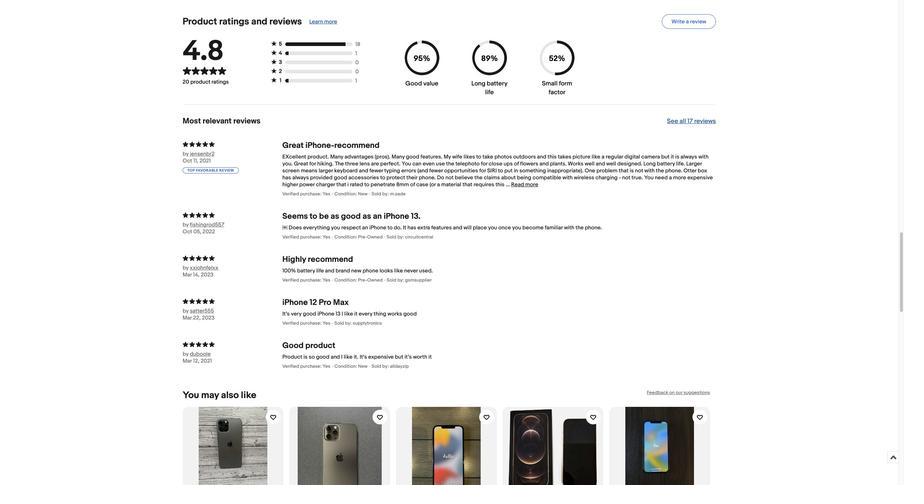 Task type: vqa. For each thing, say whether or not it's contained in the screenshot.
2nd Us
no



Task type: locate. For each thing, give the bounding box(es) containing it.
1 0 from the top
[[356, 59, 359, 66]]

this left ...
[[496, 181, 505, 188]]

0 horizontal spatial this
[[496, 181, 505, 188]]

0 vertical spatial it's
[[283, 311, 290, 318]]

1 vertical spatial product
[[283, 354, 302, 361]]

0 horizontal spatial always
[[292, 174, 309, 181]]

you left may
[[183, 390, 199, 401]]

product inside good product product is so good and i like it. it's expensive but it's worth it
[[283, 354, 302, 361]]

gsmsupplier
[[405, 277, 432, 283]]

0 vertical spatial pre-
[[358, 234, 367, 240]]

purchase: up 12
[[300, 277, 322, 283]]

sold by: supplytronics
[[335, 321, 382, 326]]

verified purchase: yes down 100%
[[283, 277, 331, 283]]

circuitcentral
[[405, 234, 434, 240]]

0 vertical spatial of
[[514, 160, 519, 167]]

good up errors
[[406, 154, 420, 160]]

3 purchase: from the top
[[300, 277, 322, 283]]

read more
[[511, 181, 539, 188]]

provided
[[310, 174, 333, 181]]

seems to be as good as an iphone 13. ￼ does everything you respect an iphone to do. it has extra features and will place you once you become familiar with the phone.
[[283, 212, 602, 231]]

mar inside by xxjohnfelxx mar 14, 2023
[[183, 272, 192, 279]]

1 vertical spatial of
[[410, 181, 415, 188]]

it inside "excellent product.  many advantages (pros).  many good features.  my wife likes to take photos outdoors and this takes picture like a regular digital camera but it is always with you.  great for hiking.  the three lens are perfect.  you can even use the telephoto for close ups of flowers and plants.  works well and well designed.  long battery life.  larger screen means larger keyboard and fewer typing errors (and fewer opportunities for siri to put in something inappropriate).  one problem that is not with the phone.  otter box has always provided good accessories to protect their phone.  do not believe the claims about being compatible with wireless charging - not true.  you need a more expensive higher power charger that i rated to penetrate 8mm of case (or a material that requires this ..."
[[671, 154, 674, 160]]

2 condition: pre-owned from the top
[[335, 277, 383, 283]]

product down 4.8 out of 5 stars based on 20 product ratings image
[[190, 79, 211, 86]]

3 you from the left
[[513, 224, 522, 231]]

oct inside by fishingrod557 oct 05, 2022
[[183, 228, 192, 235]]

pre-
[[358, 234, 367, 240], [358, 277, 367, 283]]

you left once
[[488, 224, 497, 231]]

that down opportunities
[[463, 181, 473, 188]]

by inside by duboole mar 12, 2021
[[183, 351, 189, 358]]

verified purchase: yes down very
[[283, 321, 331, 326]]

not down digital
[[635, 167, 644, 174]]

1 vertical spatial ratings
[[212, 79, 229, 86]]

by left 05, in the top of the page
[[183, 222, 189, 228]]

great right you.
[[294, 160, 308, 167]]

an right respect
[[362, 224, 368, 231]]

0 vertical spatial long
[[472, 80, 486, 87]]

always down you.
[[292, 174, 309, 181]]

by inside by fishingrod557 oct 05, 2022
[[183, 222, 189, 228]]

3 verified purchase: yes from the top
[[283, 277, 331, 283]]

2021 inside by jensenbr2 oct 11, 2021
[[200, 158, 211, 165]]

1 vertical spatial 2021
[[201, 358, 212, 365]]

great up excellent
[[283, 141, 304, 151]]

means
[[301, 167, 318, 174]]

verified purchase: yes down so
[[283, 364, 331, 370]]

1 horizontal spatial you
[[488, 224, 497, 231]]

1 many from the left
[[330, 154, 344, 160]]

condition: down i
[[335, 364, 357, 370]]

1 vertical spatial has
[[408, 224, 416, 231]]

1 horizontal spatial life
[[485, 89, 494, 96]]

1 vertical spatial condition: pre-owned
[[335, 277, 383, 283]]

3 verified from the top
[[283, 277, 299, 283]]

a right write
[[686, 18, 689, 25]]

2 vertical spatial mar
[[183, 358, 192, 365]]

0 horizontal spatial it's
[[283, 311, 290, 318]]

mar left '22,'
[[183, 315, 192, 322]]

lens
[[360, 160, 370, 167]]

penetrate
[[371, 181, 395, 188]]

1 vertical spatial great
[[294, 160, 308, 167]]

2 mar from the top
[[183, 315, 192, 322]]

by inside by jensenbr2 oct 11, 2021
[[183, 151, 189, 158]]

an down the 'sold by: m.sade'
[[373, 212, 382, 222]]

1 mar from the top
[[183, 272, 192, 279]]

0 horizontal spatial review
[[219, 169, 234, 173]]

oct left 05, in the top of the page
[[183, 228, 192, 235]]

believe
[[455, 174, 474, 181]]

2 horizontal spatial more
[[674, 174, 687, 181]]

1 condition: pre-owned from the top
[[335, 234, 383, 240]]

good down very
[[283, 341, 304, 351]]

that left the i
[[337, 181, 346, 188]]

2023 inside by satter555 mar 22, 2023
[[202, 315, 215, 322]]

more for read more
[[526, 181, 539, 188]]

1 vertical spatial long
[[644, 160, 656, 167]]

1 oct from the top
[[183, 158, 192, 165]]

for left "close"
[[481, 160, 488, 167]]

18
[[356, 41, 361, 48]]

product for good
[[306, 341, 336, 351]]

expensive inside good product product is so good and i like it. it's expensive but it's worth it
[[368, 354, 394, 361]]

typing
[[385, 167, 400, 174]]

never
[[404, 268, 418, 275]]

1 vertical spatial new
[[358, 364, 368, 370]]

20
[[183, 79, 189, 86]]

2 new from the top
[[358, 364, 368, 370]]

iphone
[[384, 212, 409, 222], [370, 224, 387, 231], [283, 298, 308, 308], [318, 311, 335, 318]]

recommend up 'advantages'
[[335, 141, 380, 151]]

1 horizontal spatial reviews
[[270, 16, 302, 27]]

new down rated
[[358, 191, 368, 197]]

11,
[[193, 158, 198, 165]]

0 vertical spatial it
[[671, 154, 674, 160]]

the right the familiar
[[576, 224, 584, 231]]

oct
[[183, 158, 192, 165], [183, 228, 192, 235]]

percents of reviewers think of this product as image for great iphone-recommend
[[183, 141, 283, 148]]

flowers
[[520, 160, 539, 167]]

phone.
[[666, 167, 683, 174], [419, 174, 436, 181], [585, 224, 602, 231]]

89 percents of reviewers think of this product as long battery life element
[[471, 41, 509, 97]]

0 horizontal spatial you
[[331, 224, 340, 231]]

highly
[[283, 255, 306, 265]]

2 0 from the top
[[356, 68, 359, 75]]

review right write
[[691, 18, 707, 25]]

condition:
[[335, 191, 357, 197], [335, 234, 357, 240], [335, 277, 357, 283], [335, 364, 357, 370]]

brand
[[336, 268, 350, 275]]

long battery life
[[472, 80, 508, 96]]

max
[[333, 298, 349, 308]]

new for great iphone-recommend
[[358, 191, 368, 197]]

you left the can
[[402, 160, 411, 167]]

2 horizontal spatial is
[[676, 154, 680, 160]]

verified purchase: yes for good
[[283, 364, 331, 370]]

product ratings and reviews
[[183, 16, 302, 27]]

1 horizontal spatial many
[[392, 154, 405, 160]]

by jensenbr2 oct 11, 2021
[[183, 151, 215, 165]]

verified purchase: yes for highly
[[283, 277, 331, 283]]

works
[[568, 160, 584, 167]]

1 vertical spatial life
[[316, 268, 324, 275]]

pre- for an
[[358, 234, 367, 240]]

like inside highly recommend 100% battery life and brand new phone looks like never used.
[[394, 268, 403, 275]]

1 vertical spatial recommend
[[308, 255, 353, 265]]

sold for seems to be as good as an iphone 13.
[[387, 234, 397, 240]]

1 by from the top
[[183, 151, 189, 158]]

3 yes from the top
[[323, 277, 331, 283]]

0 vertical spatial is
[[676, 154, 680, 160]]

3 percents of reviewers think of this product as image from the top
[[183, 255, 283, 262]]

mar inside by duboole mar 12, 2021
[[183, 358, 192, 365]]

4 by from the top
[[183, 308, 189, 315]]

￼
[[283, 224, 288, 231]]

1 horizontal spatial it's
[[360, 354, 367, 361]]

1 horizontal spatial fewer
[[430, 167, 443, 174]]

2 well from the left
[[607, 160, 616, 167]]

is right -
[[630, 167, 634, 174]]

to left protect
[[380, 174, 386, 181]]

condition: pre-owned down new
[[335, 277, 383, 283]]

2021 right 12,
[[201, 358, 212, 365]]

2 pre- from the top
[[358, 277, 367, 283]]

battery inside "excellent product.  many advantages (pros).  many good features.  my wife likes to take photos outdoors and this takes picture like a regular digital camera but it is always with you.  great for hiking.  the three lens are perfect.  you can even use the telephoto for close ups of flowers and plants.  works well and well designed.  long battery life.  larger screen means larger keyboard and fewer typing errors (and fewer opportunities for siri to put in something inappropriate).  one problem that is not with the phone.  otter box has always provided good accessories to protect their phone.  do not believe the claims about being compatible with wireless charging - not true.  you need a more expensive higher power charger that i rated to penetrate 8mm of case (or a material that requires this ..."
[[657, 160, 675, 167]]

condition: pre-owned for brand
[[335, 277, 383, 283]]

used.
[[419, 268, 433, 275]]

product for 20
[[190, 79, 211, 86]]

4 purchase: from the top
[[300, 321, 322, 326]]

reviews up 5
[[270, 16, 302, 27]]

0 horizontal spatial battery
[[297, 268, 315, 275]]

percents of reviewers think of this product as image up duboole link
[[183, 341, 283, 348]]

verified purchase: yes down power
[[283, 191, 331, 197]]

good right the works
[[404, 311, 417, 318]]

purchase: down everything at the left top of the page
[[300, 234, 322, 240]]

sold by: m.sade
[[372, 191, 406, 197]]

review for write a review
[[691, 18, 707, 25]]

1 vertical spatial product
[[306, 341, 336, 351]]

on
[[670, 390, 675, 396]]

life.
[[677, 160, 685, 167]]

product left so
[[283, 354, 302, 361]]

yes down charger
[[323, 191, 331, 197]]

2 condition: from the top
[[335, 234, 357, 240]]

good inside 95 percents of reviewers think of this product as good value element
[[406, 80, 422, 87]]

by: left the alldayzip
[[383, 364, 389, 370]]

0 vertical spatial owned
[[367, 234, 383, 240]]

1 percents of reviewers think of this product as image from the top
[[183, 141, 283, 148]]

many down the great iphone-recommend
[[330, 154, 344, 160]]

5 purchase: from the top
[[300, 364, 322, 370]]

form
[[559, 80, 572, 87]]

well
[[585, 160, 595, 167], [607, 160, 616, 167]]

1 vertical spatial pre-
[[358, 277, 367, 283]]

5 by from the top
[[183, 351, 189, 358]]

pre- down respect
[[358, 234, 367, 240]]

good value
[[406, 80, 439, 87]]

2 horizontal spatial you
[[645, 174, 654, 181]]

good up respect
[[341, 212, 361, 222]]

2 owned from the top
[[367, 277, 383, 283]]

charging
[[596, 174, 618, 181]]

but inside "excellent product.  many advantages (pros).  many good features.  my wife likes to take photos outdoors and this takes picture like a regular digital camera but it is always with you.  great for hiking.  the three lens are perfect.  you can even use the telephoto for close ups of flowers and plants.  works well and well designed.  long battery life.  larger screen means larger keyboard and fewer typing errors (and fewer opportunities for siri to put in something inappropriate).  one problem that is not with the phone.  otter box has always provided good accessories to protect their phone.  do not believe the claims about being compatible with wireless charging - not true.  you need a more expensive higher power charger that i rated to penetrate 8mm of case (or a material that requires this ..."
[[662, 154, 670, 160]]

product up so
[[306, 341, 336, 351]]

xxjohnfelxx link
[[190, 265, 241, 272]]

battery inside highly recommend 100% battery life and brand new phone looks like never used.
[[297, 268, 315, 275]]

purchase:
[[300, 191, 322, 197], [300, 234, 322, 240], [300, 277, 322, 283], [300, 321, 322, 326], [300, 364, 322, 370]]

oct inside by jensenbr2 oct 11, 2021
[[183, 158, 192, 165]]

1 horizontal spatial good
[[406, 80, 422, 87]]

mar inside by satter555 mar 22, 2023
[[183, 315, 192, 322]]

2021 inside by duboole mar 12, 2021
[[201, 358, 212, 365]]

1 verified purchase: yes from the top
[[283, 191, 331, 197]]

condition: new down 'it.'
[[335, 364, 368, 370]]

5 percents of reviewers think of this product as image from the top
[[183, 341, 283, 348]]

by for iphone
[[183, 308, 189, 315]]

2 vertical spatial you
[[183, 390, 199, 401]]

good for product
[[283, 341, 304, 351]]

owned down phone
[[367, 277, 383, 283]]

yes down everything at the left top of the page
[[323, 234, 331, 240]]

purchase: for product
[[300, 364, 322, 370]]

0 horizontal spatial life
[[316, 268, 324, 275]]

percents of reviewers think of this product as image up xxjohnfelxx link
[[183, 255, 283, 262]]

condition: new
[[335, 191, 368, 197], [335, 364, 368, 370]]

compatible
[[533, 174, 562, 181]]

1 horizontal spatial phone.
[[585, 224, 602, 231]]

and inside "seems to be as good as an iphone 13. ￼ does everything you respect an iphone to do. it has extra features and will place you once you become familiar with the phone."
[[453, 224, 463, 231]]

0 vertical spatial condition: new
[[335, 191, 368, 197]]

by: for good product
[[383, 364, 389, 370]]

it up sold by: supplytronics
[[354, 311, 358, 318]]

2 condition: new from the top
[[335, 364, 368, 370]]

1 pre- from the top
[[358, 234, 367, 240]]

oct left 11,
[[183, 158, 192, 165]]

1 fewer from the left
[[370, 167, 383, 174]]

more right learn
[[324, 18, 337, 25]]

new down 'it.'
[[358, 364, 368, 370]]

recommend up brand
[[308, 255, 353, 265]]

1 horizontal spatial more
[[526, 181, 539, 188]]

2 percents of reviewers think of this product as image from the top
[[183, 212, 283, 219]]

2 as from the left
[[363, 212, 371, 222]]

duboole
[[190, 351, 211, 358]]

yes
[[323, 191, 331, 197], [323, 234, 331, 240], [323, 277, 331, 283], [323, 321, 331, 326], [323, 364, 331, 370]]

by: down penetrate
[[383, 191, 389, 197]]

0 vertical spatial this
[[548, 154, 557, 160]]

5 verified purchase: yes from the top
[[283, 364, 331, 370]]

5 yes from the top
[[323, 364, 331, 370]]

1 owned from the top
[[367, 234, 383, 240]]

with
[[699, 154, 709, 160], [645, 167, 655, 174], [563, 174, 573, 181], [564, 224, 575, 231]]

good inside good product product is so good and i like it. it's expensive but it's worth it
[[283, 341, 304, 351]]

expensive inside "excellent product.  many advantages (pros).  many good features.  my wife likes to take photos outdoors and this takes picture like a regular digital camera but it is always with you.  great for hiking.  the three lens are perfect.  you can even use the telephoto for close ups of flowers and plants.  works well and well designed.  long battery life.  larger screen means larger keyboard and fewer typing errors (and fewer opportunities for siri to put in something inappropriate).  one problem that is not with the phone.  otter box has always provided good accessories to protect their phone.  do not believe the claims about being compatible with wireless charging - not true.  you need a more expensive higher power charger that i rated to penetrate 8mm of case (or a material that requires this ..."
[[688, 174, 713, 181]]

0 vertical spatial expensive
[[688, 174, 713, 181]]

0 vertical spatial mar
[[183, 272, 192, 279]]

2 horizontal spatial that
[[619, 167, 629, 174]]

1 vertical spatial owned
[[367, 277, 383, 283]]

0 vertical spatial ratings
[[219, 16, 249, 27]]

owned for iphone
[[367, 234, 383, 240]]

2 vertical spatial is
[[304, 354, 308, 361]]

the down camera
[[656, 167, 664, 174]]

by left '22,'
[[183, 308, 189, 315]]

of left case in the top left of the page
[[410, 181, 415, 188]]

as right be
[[331, 212, 339, 222]]

like right picture
[[592, 154, 601, 160]]

2 purchase: from the top
[[300, 234, 322, 240]]

by: left gsmsupplier
[[398, 277, 404, 283]]

0 vertical spatial 0
[[356, 59, 359, 66]]

0 vertical spatial 2023
[[201, 272, 214, 279]]

0 vertical spatial life
[[485, 89, 494, 96]]

life
[[485, 89, 494, 96], [316, 268, 324, 275]]

20 product ratings
[[183, 79, 229, 86]]

4 percents of reviewers think of this product as image from the top
[[183, 298, 283, 305]]

great
[[283, 141, 304, 151], [294, 160, 308, 167]]

works
[[388, 311, 402, 318]]

of right "ups"
[[514, 160, 519, 167]]

good
[[406, 154, 420, 160], [334, 174, 347, 181], [341, 212, 361, 222], [303, 311, 316, 318], [404, 311, 417, 318], [316, 354, 330, 361]]

0 for 2
[[356, 68, 359, 75]]

percents of reviewers think of this product as image
[[183, 141, 283, 148], [183, 212, 283, 219], [183, 255, 283, 262], [183, 298, 283, 305], [183, 341, 283, 348]]

12
[[310, 298, 317, 308]]

by inside by satter555 mar 22, 2023
[[183, 308, 189, 315]]

0 horizontal spatial fewer
[[370, 167, 383, 174]]

1 horizontal spatial always
[[681, 154, 698, 160]]

0 horizontal spatial long
[[472, 80, 486, 87]]

1 vertical spatial 0
[[356, 68, 359, 75]]

0 for 3
[[356, 59, 359, 66]]

2 verified purchase: yes from the top
[[283, 234, 331, 240]]

1 vertical spatial an
[[362, 224, 368, 231]]

fewer right (and
[[430, 167, 443, 174]]

write a review
[[672, 18, 707, 25]]

purchase: for to
[[300, 234, 322, 240]]

condition: pre-owned down respect
[[335, 234, 383, 240]]

1 vertical spatial it's
[[360, 354, 367, 361]]

1 horizontal spatial as
[[363, 212, 371, 222]]

this
[[548, 154, 557, 160], [496, 181, 505, 188]]

with down works
[[563, 174, 573, 181]]

with right the familiar
[[564, 224, 575, 231]]

0 vertical spatial an
[[373, 212, 382, 222]]

0 horizontal spatial expensive
[[368, 354, 394, 361]]

you.
[[283, 160, 293, 167]]

is inside good product product is so good and i like it. it's expensive but it's worth it
[[304, 354, 308, 361]]

1 vertical spatial battery
[[657, 160, 675, 167]]

expensive
[[688, 174, 713, 181], [368, 354, 394, 361]]

like right looks
[[394, 268, 403, 275]]

every
[[359, 311, 373, 318]]

2023 right 14,
[[201, 272, 214, 279]]

0 horizontal spatial is
[[304, 354, 308, 361]]

0 vertical spatial review
[[691, 18, 707, 25]]

more down life.
[[674, 174, 687, 181]]

2 oct from the top
[[183, 228, 192, 235]]

1 vertical spatial oct
[[183, 228, 192, 235]]

jensenbr2 link
[[190, 151, 241, 158]]

a left regular
[[602, 154, 605, 160]]

2 horizontal spatial reviews
[[695, 118, 716, 125]]

pro
[[319, 298, 332, 308]]

is left so
[[304, 354, 308, 361]]

condition: down brand
[[335, 277, 357, 283]]

oct for jensenbr2
[[183, 158, 192, 165]]

2 by from the top
[[183, 222, 189, 228]]

(or
[[430, 181, 436, 188]]

1 horizontal spatial product
[[283, 354, 302, 361]]

percents of reviewers think of this product as image up satter555 link
[[183, 298, 283, 305]]

claims
[[484, 174, 500, 181]]

product inside good product product is so good and i like it. it's expensive but it's worth it
[[306, 341, 336, 351]]

it's left very
[[283, 311, 290, 318]]

but right camera
[[662, 154, 670, 160]]

does
[[289, 224, 302, 231]]

0 horizontal spatial product
[[190, 79, 211, 86]]

sold down do.
[[387, 234, 397, 240]]

0 vertical spatial condition: pre-owned
[[335, 234, 383, 240]]

purchase: down very
[[300, 321, 322, 326]]

5 verified from the top
[[283, 364, 299, 370]]

1 condition: from the top
[[335, 191, 357, 197]]

like right i
[[344, 354, 353, 361]]

2 you from the left
[[488, 224, 497, 231]]

thing
[[374, 311, 387, 318]]

1 well from the left
[[585, 160, 595, 167]]

yes for recommend
[[323, 277, 331, 283]]

a right (or at top left
[[437, 181, 440, 188]]

0 vertical spatial oct
[[183, 158, 192, 165]]

has inside "seems to be as good as an iphone 13. ￼ does everything you respect an iphone to do. it has extra features and will place you once you become familiar with the phone."
[[408, 224, 416, 231]]

review for top favorable review
[[219, 169, 234, 173]]

2023 right '22,'
[[202, 315, 215, 322]]

an
[[373, 212, 382, 222], [362, 224, 368, 231]]

0 vertical spatial battery
[[487, 80, 508, 87]]

by:
[[383, 191, 389, 197], [398, 234, 404, 240], [398, 277, 404, 283], [345, 321, 352, 326], [383, 364, 389, 370]]

0 horizontal spatial more
[[324, 18, 337, 25]]

larger
[[687, 160, 702, 167]]

2021
[[200, 158, 211, 165], [201, 358, 212, 365]]

4 yes from the top
[[323, 321, 331, 326]]

by inside by xxjohnfelxx mar 14, 2023
[[183, 265, 189, 272]]

likes
[[464, 154, 475, 160]]

learn more link
[[309, 18, 337, 25]]

you
[[402, 160, 411, 167], [645, 174, 654, 181], [183, 390, 199, 401]]

1 purchase: from the top
[[300, 191, 322, 197]]

purchase: for recommend
[[300, 277, 322, 283]]

read
[[511, 181, 524, 188]]

1 new from the top
[[358, 191, 368, 197]]

sold by: alldayzip
[[372, 364, 409, 370]]

mar for iphone 12 pro max
[[183, 315, 192, 322]]

yes for product
[[323, 364, 331, 370]]

by: for great iphone-recommend
[[383, 191, 389, 197]]

2 verified from the top
[[283, 234, 299, 240]]

condition: down respect
[[335, 234, 357, 240]]

3 by from the top
[[183, 265, 189, 272]]

long inside "excellent product.  many advantages (pros).  many good features.  my wife likes to take photos outdoors and this takes picture like a regular digital camera but it is always with you.  great for hiking.  the three lens are perfect.  you can even use the telephoto for close ups of flowers and plants.  works well and well designed.  long battery life.  larger screen means larger keyboard and fewer typing errors (and fewer opportunities for siri to put in something inappropriate).  one problem that is not with the phone.  otter box has always provided good accessories to protect their phone.  do not believe the claims about being compatible with wireless charging - not true.  you need a more expensive higher power charger that i rated to penetrate 8mm of case (or a material that requires this ..."
[[644, 160, 656, 167]]

purchase: down so
[[300, 364, 322, 370]]

condition: new down the i
[[335, 191, 368, 197]]

1 vertical spatial it
[[354, 311, 358, 318]]

0 horizontal spatial it
[[354, 311, 358, 318]]

4 verified purchase: yes from the top
[[283, 321, 331, 326]]

1 horizontal spatial but
[[662, 154, 670, 160]]

verified purchase: yes for seems
[[283, 234, 331, 240]]

2023 for highly recommend
[[201, 272, 214, 279]]

percents of reviewers think of this product as image for good product
[[183, 341, 283, 348]]

good down 12
[[303, 311, 316, 318]]

it inside good product product is so good and i like it. it's expensive but it's worth it
[[429, 354, 432, 361]]

fewer down (pros).
[[370, 167, 383, 174]]

by: for highly recommend
[[398, 277, 404, 283]]

percents of reviewers think of this product as image for seems to be as good as an iphone 13.
[[183, 212, 283, 219]]

52 percents of reviewers think of this product as small form factor element
[[538, 41, 577, 97]]

1 horizontal spatial well
[[607, 160, 616, 167]]

2 vertical spatial battery
[[297, 268, 315, 275]]

2021 for 11,
[[200, 158, 211, 165]]

like inside good product product is so good and i like it. it's expensive but it's worth it
[[344, 354, 353, 361]]

4 condition: from the top
[[335, 364, 357, 370]]

0 horizontal spatial many
[[330, 154, 344, 160]]

1 horizontal spatial it
[[429, 354, 432, 361]]

to left put
[[498, 167, 503, 174]]

it left life.
[[671, 154, 674, 160]]

purchase: down power
[[300, 191, 322, 197]]

list
[[183, 401, 716, 485]]

learn more
[[309, 18, 337, 25]]

1 horizontal spatial you
[[402, 160, 411, 167]]

2 vertical spatial it
[[429, 354, 432, 361]]

sold left the alldayzip
[[372, 364, 381, 370]]

small
[[542, 80, 558, 87]]

well up charging
[[607, 160, 616, 167]]

in
[[514, 167, 518, 174]]

small form factor
[[542, 80, 572, 96]]

1 horizontal spatial battery
[[487, 80, 508, 87]]

1 vertical spatial expensive
[[368, 354, 394, 361]]

that
[[619, 167, 629, 174], [337, 181, 346, 188], [463, 181, 473, 188]]

1 horizontal spatial of
[[514, 160, 519, 167]]

3 mar from the top
[[183, 358, 192, 365]]

new
[[351, 268, 362, 275]]

13
[[336, 311, 341, 318]]

0 vertical spatial good
[[406, 80, 422, 87]]

has
[[283, 174, 291, 181], [408, 224, 416, 231]]

reviews right relevant
[[233, 117, 261, 126]]

the
[[446, 160, 455, 167], [656, 167, 664, 174], [475, 174, 483, 181], [576, 224, 584, 231]]

review right favorable
[[219, 169, 234, 173]]

close
[[489, 160, 503, 167]]

3 condition: from the top
[[335, 277, 357, 283]]

highly recommend 100% battery life and brand new phone looks like never used.
[[283, 255, 433, 275]]

case
[[417, 181, 429, 188]]

camera
[[642, 154, 660, 160]]

the
[[335, 160, 344, 167]]

2023 inside by xxjohnfelxx mar 14, 2023
[[201, 272, 214, 279]]

1 as from the left
[[331, 212, 339, 222]]

opportunities
[[444, 167, 478, 174]]

4 verified from the top
[[283, 321, 299, 326]]

2 yes from the top
[[323, 234, 331, 240]]

0 horizontal spatial but
[[395, 354, 404, 361]]

1 condition: new from the top
[[335, 191, 368, 197]]



Task type: describe. For each thing, give the bounding box(es) containing it.
(pros).
[[375, 154, 391, 160]]

top
[[187, 169, 195, 173]]

looks
[[380, 268, 393, 275]]

protect
[[387, 174, 405, 181]]

most relevant reviews
[[183, 117, 261, 126]]

but inside good product product is so good and i like it. it's expensive but it's worth it
[[395, 354, 404, 361]]

something
[[520, 167, 546, 174]]

plants.
[[550, 160, 567, 167]]

it
[[403, 224, 406, 231]]

by xxjohnfelxx mar 14, 2023
[[183, 265, 218, 279]]

condition: for product
[[335, 364, 357, 370]]

good inside "seems to be as good as an iphone 13. ￼ does everything you respect an iphone to do. it has extra features and will place you once you become familiar with the phone."
[[341, 212, 361, 222]]

ups
[[504, 160, 513, 167]]

0 horizontal spatial reviews
[[233, 117, 261, 126]]

higher
[[283, 181, 298, 188]]

it's inside good product product is so good and i like it. it's expensive but it's worth it
[[360, 354, 367, 361]]

1 vertical spatial this
[[496, 181, 505, 188]]

be
[[319, 212, 329, 222]]

sold for good product
[[372, 364, 381, 370]]

by fishingrod557 oct 05, 2022
[[183, 222, 224, 235]]

2 fewer from the left
[[430, 167, 443, 174]]

1 vertical spatial is
[[630, 167, 634, 174]]

2 horizontal spatial phone.
[[666, 167, 683, 174]]

the inside "seems to be as good as an iphone 13. ￼ does everything you respect an iphone to do. it has extra features and will place you once you become familiar with the phone."
[[576, 224, 584, 231]]

most
[[183, 117, 201, 126]]

to right rated
[[364, 181, 370, 188]]

picture
[[573, 154, 591, 160]]

14,
[[193, 272, 200, 279]]

yes for 12
[[323, 321, 331, 326]]

familiar
[[545, 224, 563, 231]]

factor
[[549, 89, 566, 96]]

iphone-
[[306, 141, 335, 151]]

wife
[[452, 154, 463, 160]]

pre- for brand
[[358, 277, 367, 283]]

excellent
[[283, 154, 306, 160]]

my
[[444, 154, 451, 160]]

verified for seems
[[283, 234, 299, 240]]

condition: for recommend
[[335, 277, 357, 283]]

iphone up very
[[283, 298, 308, 308]]

verified for highly
[[283, 277, 299, 283]]

1 yes from the top
[[323, 191, 331, 197]]

accessories
[[349, 174, 379, 181]]

life inside long battery life
[[485, 89, 494, 96]]

condition: for to
[[335, 234, 357, 240]]

one
[[585, 167, 596, 174]]

to left take
[[477, 154, 482, 160]]

advantages
[[345, 154, 374, 160]]

use
[[436, 160, 445, 167]]

verified for good
[[283, 364, 299, 370]]

it's
[[405, 354, 412, 361]]

0 horizontal spatial that
[[337, 181, 346, 188]]

supplytronics
[[353, 321, 382, 326]]

0 horizontal spatial you
[[183, 390, 199, 401]]

wireless
[[574, 174, 595, 181]]

do.
[[394, 224, 402, 231]]

it inside iphone 12 pro max it's very good iphone 13 l like it every thing works good
[[354, 311, 358, 318]]

and inside good product product is so good and i like it. it's expensive but it's worth it
[[331, 354, 340, 361]]

2 many from the left
[[392, 154, 405, 160]]

owned for new
[[367, 277, 383, 283]]

condition: pre-owned for an
[[335, 234, 383, 240]]

verified for iphone
[[283, 321, 299, 326]]

to left be
[[310, 212, 317, 222]]

1 you from the left
[[331, 224, 340, 231]]

like right also
[[241, 390, 256, 401]]

by: for seems to be as good as an iphone 13.
[[398, 234, 404, 240]]

yes for to
[[323, 234, 331, 240]]

like inside iphone 12 pro max it's very good iphone 13 l like it every thing works good
[[344, 311, 353, 318]]

reviews for see all 17 reviews
[[695, 118, 716, 125]]

2021 for 12,
[[201, 358, 212, 365]]

favorable
[[196, 169, 218, 173]]

recommend inside highly recommend 100% battery life and brand new phone looks like never used.
[[308, 255, 353, 265]]

4.8 out of 5 stars based on 20 product ratings image
[[183, 66, 229, 75]]

good left the i
[[334, 174, 347, 181]]

percents of reviewers think of this product as image for highly recommend
[[183, 255, 283, 262]]

with inside "seems to be as good as an iphone 13. ￼ does everything you respect an iphone to do. it has extra features and will place you once you become familiar with the phone."
[[564, 224, 575, 231]]

once
[[499, 224, 511, 231]]

so
[[309, 354, 315, 361]]

2023 for iphone 12 pro max
[[202, 315, 215, 322]]

1 verified from the top
[[283, 191, 299, 197]]

great inside "excellent product.  many advantages (pros).  many good features.  my wife likes to take photos outdoors and this takes picture like a regular digital camera but it is always with you.  great for hiking.  the three lens are perfect.  you can even use the telephoto for close ups of flowers and plants.  works well and well designed.  long battery life.  larger screen means larger keyboard and fewer typing errors (and fewer opportunities for siri to put in something inappropriate).  one problem that is not with the phone.  otter box has always provided good accessories to protect their phone.  do not believe the claims about being compatible with wireless charging - not true.  you need a more expensive higher power charger that i rated to penetrate 8mm of case (or a material that requires this ..."
[[294, 160, 308, 167]]

it's inside iphone 12 pro max it's very good iphone 13 l like it every thing works good
[[283, 311, 290, 318]]

charger
[[316, 181, 335, 188]]

verified purchase: yes for iphone
[[283, 321, 331, 326]]

4.8
[[183, 35, 224, 69]]

like inside "excellent product.  many advantages (pros).  many good features.  my wife likes to take photos outdoors and this takes picture like a regular digital camera but it is always with you.  great for hiking.  the three lens are perfect.  you can even use the telephoto for close ups of flowers and plants.  works well and well designed.  long battery life.  larger screen means larger keyboard and fewer typing errors (and fewer opportunities for siri to put in something inappropriate).  one problem that is not with the phone.  otter box has always provided good accessories to protect their phone.  do not believe the claims about being compatible with wireless charging - not true.  you need a more expensive higher power charger that i rated to penetrate 8mm of case (or a material that requires this ..."
[[592, 154, 601, 160]]

phone. inside "seems to be as good as an iphone 13. ￼ does everything you respect an iphone to do. it has extra features and will place you once you become familiar with the phone."
[[585, 224, 602, 231]]

excellent product.  many advantages (pros).  many good features.  my wife likes to take photos outdoors and this takes picture like a regular digital camera but it is always with you.  great for hiking.  the three lens are perfect.  you can even use the telephoto for close ups of flowers and plants.  works well and well designed.  long battery life.  larger screen means larger keyboard and fewer typing errors (and fewer opportunities for siri to put in something inappropriate).  one problem that is not with the phone.  otter box has always provided good accessories to protect their phone.  do not believe the claims about being compatible with wireless charging - not true.  you need a more expensive higher power charger that i rated to penetrate 8mm of case (or a material that requires this ...
[[283, 154, 713, 188]]

l
[[342, 311, 343, 318]]

problem
[[597, 167, 618, 174]]

sold for great iphone-recommend
[[372, 191, 381, 197]]

purchase: for 12
[[300, 321, 322, 326]]

xxjohnfelxx
[[190, 265, 218, 272]]

otter
[[684, 167, 697, 174]]

fishingrod557 link
[[190, 222, 241, 228]]

0 vertical spatial always
[[681, 154, 698, 160]]

satter555 link
[[190, 308, 241, 315]]

0 horizontal spatial of
[[410, 181, 415, 188]]

value
[[424, 80, 439, 87]]

0 horizontal spatial an
[[362, 224, 368, 231]]

sold for highly recommend
[[387, 277, 397, 283]]

features.
[[421, 154, 443, 160]]

battery inside long battery life
[[487, 80, 508, 87]]

iphone left do.
[[370, 224, 387, 231]]

a right need
[[669, 174, 672, 181]]

2
[[279, 68, 282, 75]]

by: down iphone 12 pro max it's very good iphone 13 l like it every thing works good
[[345, 321, 352, 326]]

by for seems
[[183, 222, 189, 228]]

2022
[[203, 228, 215, 235]]

sold down 13
[[335, 321, 344, 326]]

1 vertical spatial always
[[292, 174, 309, 181]]

even
[[423, 160, 435, 167]]

designed.
[[618, 160, 643, 167]]

3
[[279, 59, 282, 66]]

1 vertical spatial you
[[645, 174, 654, 181]]

2 horizontal spatial not
[[635, 167, 644, 174]]

has inside "excellent product.  many advantages (pros).  many good features.  my wife likes to take photos outdoors and this takes picture like a regular digital camera but it is always with you.  great for hiking.  the three lens are perfect.  you can even use the telephoto for close ups of flowers and plants.  works well and well designed.  long battery life.  larger screen means larger keyboard and fewer typing errors (and fewer opportunities for siri to put in something inappropriate).  one problem that is not with the phone.  otter box has always provided good accessories to protect their phone.  do not believe the claims about being compatible with wireless charging - not true.  you need a more expensive higher power charger that i rated to penetrate 8mm of case (or a material that requires this ..."
[[283, 174, 291, 181]]

satter555
[[190, 308, 214, 315]]

0 vertical spatial great
[[283, 141, 304, 151]]

iphone up do.
[[384, 212, 409, 222]]

(and
[[418, 167, 428, 174]]

0 vertical spatial you
[[402, 160, 411, 167]]

alldayzip
[[390, 364, 409, 370]]

phone
[[363, 268, 379, 275]]

with left need
[[645, 167, 655, 174]]

the right use
[[446, 160, 455, 167]]

good for value
[[406, 80, 422, 87]]

errors
[[402, 167, 416, 174]]

more for learn more
[[324, 18, 337, 25]]

0 vertical spatial product
[[183, 16, 217, 27]]

become
[[523, 224, 544, 231]]

long inside long battery life
[[472, 80, 486, 87]]

sold by: circuitcentral
[[387, 234, 434, 240]]

need
[[655, 174, 668, 181]]

see
[[667, 118, 679, 125]]

0 vertical spatial recommend
[[335, 141, 380, 151]]

can
[[413, 160, 422, 167]]

are
[[371, 160, 379, 167]]

duboole link
[[190, 351, 241, 358]]

for left hiking.
[[310, 160, 316, 167]]

1 horizontal spatial not
[[623, 174, 631, 181]]

requires
[[474, 181, 495, 188]]

condition: new for great iphone-recommend
[[335, 191, 368, 197]]

1 for 1
[[356, 77, 357, 84]]

percents of reviewers think of this product as image for iphone 12 pro max
[[183, 298, 283, 305]]

digital
[[625, 154, 640, 160]]

by for good
[[183, 351, 189, 358]]

condition: new for good product
[[335, 364, 368, 370]]

1 horizontal spatial that
[[463, 181, 473, 188]]

i
[[348, 181, 349, 188]]

to left do.
[[388, 224, 393, 231]]

17
[[688, 118, 693, 125]]

suggestions
[[684, 390, 711, 396]]

by for highly
[[183, 265, 189, 272]]

0 horizontal spatial phone.
[[419, 174, 436, 181]]

oct for fishingrod557
[[183, 228, 192, 235]]

you may also like
[[183, 390, 256, 401]]

place
[[473, 224, 487, 231]]

iphone down pro
[[318, 311, 335, 318]]

more inside "excellent product.  many advantages (pros).  many good features.  my wife likes to take photos outdoors and this takes picture like a regular digital camera but it is always with you.  great for hiking.  the three lens are perfect.  you can even use the telephoto for close ups of flowers and plants.  works well and well designed.  long battery life.  larger screen means larger keyboard and fewer typing errors (and fewer opportunities for siri to put in something inappropriate).  one problem that is not with the phone.  otter box has always provided good accessories to protect their phone.  do not believe the claims about being compatible with wireless charging - not true.  you need a more expensive higher power charger that i rated to penetrate 8mm of case (or a material that requires this ..."
[[674, 174, 687, 181]]

good inside good product product is so good and i like it. it's expensive but it's worth it
[[316, 354, 330, 361]]

mar for highly recommend
[[183, 272, 192, 279]]

it.
[[354, 354, 359, 361]]

outdoors
[[513, 154, 536, 160]]

1 for 4
[[356, 50, 357, 57]]

0 horizontal spatial not
[[446, 174, 454, 181]]

mar for good product
[[183, 358, 192, 365]]

4
[[279, 50, 282, 57]]

feedback on our suggestions
[[647, 390, 711, 396]]

for left siri
[[480, 167, 486, 174]]

the left claims
[[475, 174, 483, 181]]

by satter555 mar 22, 2023
[[183, 308, 215, 322]]

new for good product
[[358, 364, 368, 370]]

inappropriate).
[[548, 167, 584, 174]]

see all 17 reviews link
[[667, 118, 716, 125]]

life inside highly recommend 100% battery life and brand new phone looks like never used.
[[316, 268, 324, 275]]

three
[[345, 160, 359, 167]]

read more button
[[511, 181, 539, 188]]

5
[[279, 41, 282, 48]]

reviews for product ratings and reviews
[[270, 16, 302, 27]]

i
[[341, 354, 343, 361]]

22,
[[193, 315, 201, 322]]

with up box
[[699, 154, 709, 160]]

and inside highly recommend 100% battery life and brand new phone looks like never used.
[[325, 268, 335, 275]]

put
[[505, 167, 513, 174]]

95 percents of reviewers think of this product as good value element
[[403, 41, 441, 97]]



